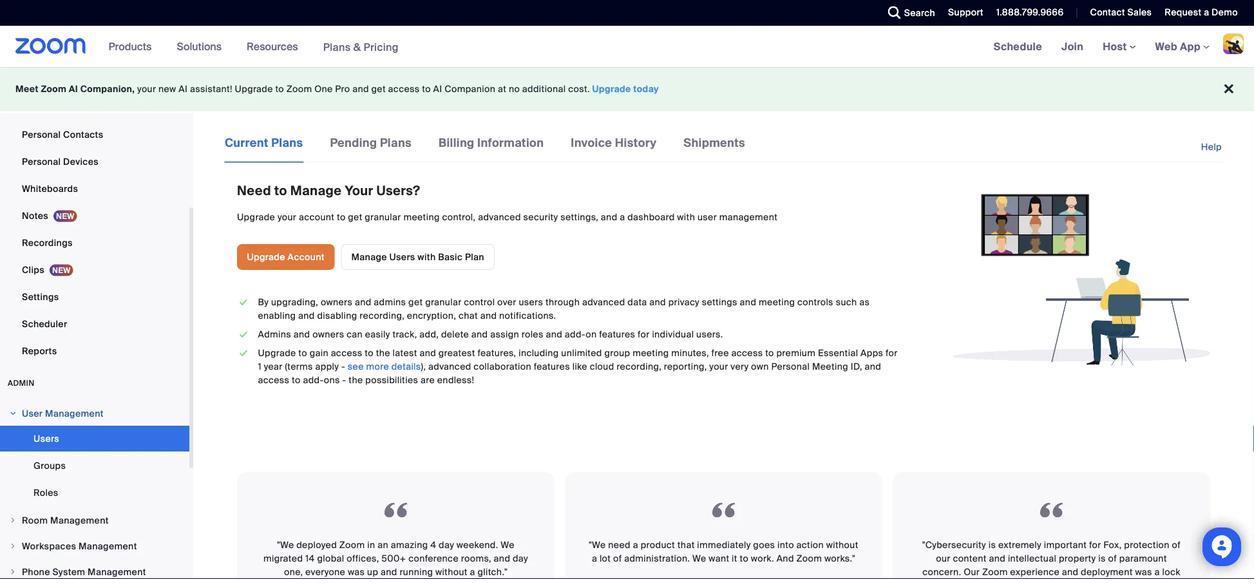 Task type: vqa. For each thing, say whether or not it's contained in the screenshot.
the leftmost recording
no



Task type: describe. For each thing, give the bounding box(es) containing it.
companion,
[[80, 83, 135, 95]]

1
[[258, 361, 262, 373]]

to up 'more'
[[365, 347, 374, 359]]

on
[[586, 329, 597, 340]]

lot
[[600, 553, 611, 565]]

plans inside product information navigation
[[323, 40, 351, 54]]

see more details link
[[348, 361, 421, 373]]

1 horizontal spatial advanced
[[478, 211, 521, 223]]

1.888.799.9666 button up schedule link
[[997, 6, 1064, 18]]

meeting inside by upgrading, owners and admins get granular control over users through advanced data and privacy settings and meeting controls such as enabling and disabling recording, encryption, chat and notifications.
[[759, 296, 795, 308]]

control
[[464, 296, 495, 308]]

a left dashboard
[[620, 211, 625, 223]]

personal devices
[[22, 156, 99, 168]]

help
[[1201, 141, 1222, 153]]

phone link
[[0, 95, 189, 120]]

solutions
[[177, 40, 222, 53]]

intellectual
[[1008, 553, 1057, 565]]

meet
[[15, 83, 39, 95]]

sales
[[1128, 6, 1152, 18]]

and right settings,
[[601, 211, 618, 223]]

we inside "we need a product that immediately goes into action without a lot of administration. we want it to work. and zoom works."
[[693, 553, 706, 565]]

1 vertical spatial day
[[513, 553, 528, 565]]

meet zoom ai companion, footer
[[0, 67, 1254, 111]]

an
[[378, 539, 388, 551]]

main content main content
[[193, 113, 1254, 579]]

enabling
[[258, 310, 296, 322]]

everyone
[[305, 566, 345, 578]]

property
[[1059, 553, 1096, 565]]

advanced inside '), advanced collaboration features like cloud recording, reporting, your very own personal meeting id, and access to add-ons - the possibilities are endless!'
[[428, 361, 471, 373]]

plans & pricing
[[323, 40, 399, 54]]

access inside meet zoom ai companion, footer
[[388, 83, 420, 95]]

right image for room management
[[9, 517, 17, 524]]

user
[[22, 408, 43, 419]]

upgrade for upgrade your account to get granular meeting control, advanced security settings, and a dashboard with user management
[[237, 211, 275, 223]]

product information navigation
[[99, 26, 408, 68]]

settings
[[702, 296, 738, 308]]

id,
[[851, 361, 863, 373]]

host
[[1103, 40, 1130, 53]]

encryption,
[[407, 310, 456, 322]]

banner containing products
[[0, 26, 1254, 68]]

without inside "we need a product that immediately goes into action without a lot of administration. we want it to work. and zoom works."
[[826, 539, 859, 551]]

assistant!
[[190, 83, 232, 95]]

and down extremely
[[989, 553, 1006, 565]]

pricing
[[364, 40, 399, 54]]

in
[[367, 539, 375, 551]]

"cybersecurity
[[923, 539, 986, 551]]

need
[[237, 183, 271, 199]]

privacy
[[669, 296, 700, 308]]

and down control
[[480, 310, 497, 322]]

2 ai from the left
[[179, 83, 188, 95]]

upgrade for upgrade account
[[247, 251, 285, 263]]

and right settings
[[740, 296, 757, 308]]

),
[[421, 361, 426, 373]]

right image for user management
[[9, 410, 17, 417]]

"we for deployed
[[277, 539, 294, 551]]

fox,
[[1104, 539, 1122, 551]]

search
[[904, 7, 936, 19]]

granular inside by upgrading, owners and admins get granular control over users through advanced data and privacy settings and meeting controls such as enabling and disabling recording, encryption, chat and notifications.
[[425, 296, 462, 308]]

meet zoom ai companion, your new ai assistant! upgrade to zoom one pro and get access to ai companion at no additional cost. upgrade today
[[15, 83, 659, 95]]

admins
[[258, 329, 291, 340]]

content
[[953, 553, 987, 565]]

work.
[[751, 553, 774, 565]]

groups link
[[0, 453, 189, 479]]

billing information
[[439, 135, 544, 150]]

easily
[[365, 329, 390, 340]]

zoom right 'meet'
[[41, 83, 67, 95]]

clips link
[[0, 257, 189, 283]]

owners for and
[[313, 329, 344, 340]]

upgrade your account to get granular meeting control, advanced security settings, and a dashboard with user management
[[237, 211, 778, 223]]

side navigation navigation
[[0, 0, 193, 579]]

apps
[[861, 347, 884, 359]]

get inside by upgrading, owners and admins get granular control over users through advanced data and privacy settings and meeting controls such as enabling and disabling recording, encryption, chat and notifications.
[[409, 296, 423, 308]]

personal for personal devices
[[22, 156, 61, 168]]

- inside '), advanced collaboration features like cloud recording, reporting, your very own personal meeting id, and access to add-ons - the possibilities are endless!'
[[342, 374, 346, 386]]

checked image for by
[[237, 296, 250, 309]]

1 vertical spatial your
[[278, 211, 296, 223]]

and inside meet zoom ai companion, footer
[[353, 83, 369, 95]]

users
[[519, 296, 543, 308]]

meeting inside upgrade to gain access to the latest and greatest features, including unlimited group meeting minutes, free access to premium essential apps for 1 year (terms apply -
[[633, 347, 669, 359]]

without inside "we deployed zoom in an amazing 4 day weekend. we migrated 14 global offices, 500+ conference rooms, and day one, everyone was up and running without a glitch."
[[435, 566, 468, 578]]

need to manage your users?
[[237, 183, 420, 199]]

advanced inside by upgrading, owners and admins get granular control over users through advanced data and privacy settings and meeting controls such as enabling and disabling recording, encryption, chat and notifications.
[[582, 296, 625, 308]]

administration.
[[624, 553, 690, 565]]

manage inside button
[[351, 251, 387, 263]]

your inside meet zoom ai companion, footer
[[137, 83, 156, 95]]

invoice history
[[571, 135, 657, 150]]

greatest
[[439, 347, 475, 359]]

resources button
[[247, 26, 304, 67]]

such
[[836, 296, 857, 308]]

current plans link
[[224, 134, 304, 163]]

and down upgrading,
[[298, 310, 315, 322]]

roles link
[[0, 480, 189, 506]]

management for user management
[[45, 408, 104, 419]]

endless!
[[437, 374, 474, 386]]

help link
[[1201, 134, 1224, 160]]

a right need
[[633, 539, 638, 551]]

scheduler link
[[0, 311, 189, 337]]

action
[[797, 539, 824, 551]]

(terms
[[285, 361, 313, 373]]

pending
[[330, 135, 377, 150]]

gain
[[310, 347, 329, 359]]

user management menu item
[[0, 401, 189, 426]]

contact
[[1090, 6, 1125, 18]]

individual
[[652, 329, 694, 340]]

to right account
[[337, 211, 346, 223]]

0 vertical spatial features
[[599, 329, 635, 340]]

as
[[860, 296, 870, 308]]

whiteboards link
[[0, 176, 189, 202]]

a left demo
[[1204, 6, 1210, 18]]

possibilities
[[365, 374, 418, 386]]

to up the own
[[766, 347, 774, 359]]

room management menu item
[[0, 508, 189, 533]]

0 vertical spatial day
[[439, 539, 454, 551]]

current plans
[[225, 135, 303, 150]]

owners for upgrading,
[[321, 296, 353, 308]]

invoice
[[571, 135, 612, 150]]

and down property
[[1062, 566, 1079, 578]]

concern.
[[923, 566, 962, 578]]

to down resources dropdown button
[[275, 83, 284, 95]]

"cybersecurity is extremely important for fox, protection of our content and intellectual property is of paramount concern. our zoom experience and deployment was a lo
[[923, 539, 1181, 579]]

500+
[[382, 553, 406, 565]]

upgrade down product information navigation
[[235, 83, 273, 95]]

0 vertical spatial for
[[638, 329, 650, 340]]

workspaces management
[[22, 540, 137, 552]]

shipments link
[[683, 134, 746, 162]]

meetings navigation
[[984, 26, 1254, 68]]

immediately
[[697, 539, 751, 551]]

pending plans link
[[330, 134, 412, 162]]

for inside upgrade to gain access to the latest and greatest features, including unlimited group meeting minutes, free access to premium essential apps for 1 year (terms apply -
[[886, 347, 898, 359]]

1 horizontal spatial of
[[1108, 553, 1117, 565]]

phone system management
[[22, 566, 146, 578]]

the inside upgrade to gain access to the latest and greatest features, including unlimited group meeting minutes, free access to premium essential apps for 1 year (terms apply -
[[376, 347, 390, 359]]

14
[[305, 553, 315, 565]]

settings,
[[561, 211, 599, 223]]

experience
[[1010, 566, 1060, 578]]

account
[[299, 211, 335, 223]]

free
[[712, 347, 729, 359]]

1 vertical spatial is
[[1099, 553, 1106, 565]]

see more details
[[348, 361, 421, 373]]

personal for personal contacts
[[22, 129, 61, 140]]

upgrade today link
[[592, 83, 659, 95]]

year
[[264, 361, 283, 373]]

search button
[[879, 0, 939, 26]]

management inside "phone system management" menu item
[[88, 566, 146, 578]]

of inside "we need a product that immediately goes into action without a lot of administration. we want it to work. and zoom works."
[[613, 553, 622, 565]]

the inside '), advanced collaboration features like cloud recording, reporting, your very own personal meeting id, and access to add-ons - the possibilities are endless!'
[[349, 374, 363, 386]]

to inside '), advanced collaboration features like cloud recording, reporting, your very own personal meeting id, and access to add-ons - the possibilities are endless!'
[[292, 374, 301, 386]]

and right data
[[650, 296, 666, 308]]

2 horizontal spatial of
[[1172, 539, 1181, 551]]

upgrade right cost.
[[592, 83, 631, 95]]

own
[[751, 361, 769, 373]]

meeting
[[812, 361, 849, 373]]

settings link
[[0, 284, 189, 310]]

features inside '), advanced collaboration features like cloud recording, reporting, your very own personal meeting id, and access to add-ons - the possibilities are endless!'
[[534, 361, 570, 373]]

right image
[[9, 568, 17, 576]]



Task type: locate. For each thing, give the bounding box(es) containing it.
0 horizontal spatial with
[[418, 251, 436, 263]]

1 vertical spatial get
[[348, 211, 362, 223]]

phone right right image
[[22, 566, 50, 578]]

1 horizontal spatial features
[[599, 329, 635, 340]]

management down workspaces management menu item
[[88, 566, 146, 578]]

zoom left one at the left top of page
[[287, 83, 312, 95]]

"we up migrated
[[277, 539, 294, 551]]

with
[[677, 211, 695, 223], [418, 251, 436, 263]]

with left user
[[677, 211, 695, 223]]

1 horizontal spatial users
[[390, 251, 415, 263]]

3 right image from the top
[[9, 542, 17, 550]]

manage up account
[[290, 183, 342, 199]]

settings
[[22, 291, 59, 303]]

4
[[431, 539, 436, 551]]

personal menu menu
[[0, 0, 189, 365]]

), advanced collaboration features like cloud recording, reporting, your very own personal meeting id, and access to add-ons - the possibilities are endless!
[[258, 361, 881, 386]]

ai left "companion,"
[[69, 83, 78, 95]]

was inside ""cybersecurity is extremely important for fox, protection of our content and intellectual property is of paramount concern. our zoom experience and deployment was a lo"
[[1135, 566, 1152, 578]]

our
[[964, 566, 980, 578]]

1 vertical spatial recording,
[[617, 361, 662, 373]]

track,
[[393, 329, 417, 340]]

very
[[731, 361, 749, 373]]

to right it at the bottom right
[[740, 553, 749, 565]]

request a demo link
[[1155, 0, 1254, 26], [1165, 6, 1238, 18]]

and left the 'admins'
[[355, 296, 371, 308]]

without down conference
[[435, 566, 468, 578]]

the down the see
[[349, 374, 363, 386]]

ai left the companion
[[433, 83, 442, 95]]

0 horizontal spatial meeting
[[404, 211, 440, 223]]

right image up right image
[[9, 542, 17, 550]]

personal contacts link
[[0, 122, 189, 148]]

0 vertical spatial meeting
[[404, 211, 440, 223]]

0 vertical spatial checked image
[[237, 296, 250, 309]]

and right pro on the left of the page
[[353, 83, 369, 95]]

plan
[[465, 251, 484, 263]]

0 horizontal spatial advanced
[[428, 361, 471, 373]]

access down the pricing
[[388, 83, 420, 95]]

checked image down checked icon
[[237, 347, 250, 360]]

get right pro on the left of the page
[[371, 83, 386, 95]]

by
[[258, 296, 269, 308]]

and
[[353, 83, 369, 95], [601, 211, 618, 223], [355, 296, 371, 308], [650, 296, 666, 308], [740, 296, 757, 308], [298, 310, 315, 322], [480, 310, 497, 322], [294, 329, 310, 340], [472, 329, 488, 340], [546, 329, 563, 340], [420, 347, 436, 359], [865, 361, 881, 373], [494, 553, 510, 565], [989, 553, 1006, 565], [381, 566, 397, 578], [1062, 566, 1079, 578]]

2 phone from the top
[[22, 566, 50, 578]]

1 horizontal spatial manage
[[351, 251, 387, 263]]

management up workspaces management
[[50, 514, 109, 526]]

your down the free on the bottom
[[710, 361, 728, 373]]

1 horizontal spatial get
[[371, 83, 386, 95]]

clips
[[22, 264, 44, 276]]

roles
[[34, 487, 58, 499]]

at
[[498, 83, 507, 95]]

user management menu
[[0, 426, 189, 507]]

0 vertical spatial -
[[341, 361, 345, 373]]

get down your
[[348, 211, 362, 223]]

running
[[400, 566, 433, 578]]

0 horizontal spatial day
[[439, 539, 454, 551]]

dashboard
[[628, 211, 675, 223]]

ai right new in the top of the page
[[179, 83, 188, 95]]

we down that
[[693, 553, 706, 565]]

upgrade inside upgrade to gain access to the latest and greatest features, including unlimited group meeting minutes, free access to premium essential apps for 1 year (terms apply -
[[258, 347, 296, 359]]

protection
[[1124, 539, 1170, 551]]

1 vertical spatial features
[[534, 361, 570, 373]]

0 horizontal spatial for
[[638, 329, 650, 340]]

management for room management
[[50, 514, 109, 526]]

ai
[[69, 83, 78, 95], [179, 83, 188, 95], [433, 83, 442, 95]]

granular
[[365, 211, 401, 223], [425, 296, 462, 308]]

1 horizontal spatial meeting
[[633, 347, 669, 359]]

access up very
[[732, 347, 763, 359]]

2 vertical spatial advanced
[[428, 361, 471, 373]]

1 vertical spatial right image
[[9, 517, 17, 524]]

"we inside "we deployed zoom in an amazing 4 day weekend. we migrated 14 global offices, 500+ conference rooms, and day one, everyone was up and running without a glitch."
[[277, 539, 294, 551]]

1 checked image from the top
[[237, 296, 250, 309]]

product
[[641, 539, 675, 551]]

invoice history link
[[570, 134, 657, 162]]

checked image left "by"
[[237, 296, 250, 309]]

right image
[[9, 410, 17, 417], [9, 517, 17, 524], [9, 542, 17, 550]]

0 horizontal spatial ai
[[69, 83, 78, 95]]

contact sales link
[[1081, 0, 1155, 26], [1090, 6, 1152, 18]]

"we up lot on the bottom left
[[589, 539, 606, 551]]

zoom inside ""cybersecurity is extremely important for fox, protection of our content and intellectual property is of paramount concern. our zoom experience and deployment was a lo"
[[982, 566, 1008, 578]]

contacts
[[63, 129, 103, 140]]

to left the companion
[[422, 83, 431, 95]]

owners
[[321, 296, 353, 308], [313, 329, 344, 340]]

1 right image from the top
[[9, 410, 17, 417]]

0 horizontal spatial "we
[[277, 539, 294, 551]]

0 vertical spatial manage
[[290, 183, 342, 199]]

1 phone from the top
[[22, 101, 50, 113]]

upgrade
[[235, 83, 273, 95], [592, 83, 631, 95], [237, 211, 275, 223], [247, 251, 285, 263], [258, 347, 296, 359]]

add- down "apply"
[[303, 374, 324, 386]]

plans left &
[[323, 40, 351, 54]]

2 horizontal spatial for
[[1089, 539, 1101, 551]]

your inside '), advanced collaboration features like cloud recording, reporting, your very own personal meeting id, and access to add-ons - the possibilities are endless!'
[[710, 361, 728, 373]]

to up (terms
[[299, 347, 307, 359]]

workspaces management menu item
[[0, 534, 189, 559]]

0 horizontal spatial add-
[[303, 374, 324, 386]]

0 vertical spatial without
[[826, 539, 859, 551]]

0 vertical spatial is
[[989, 539, 996, 551]]

1 vertical spatial with
[[418, 251, 436, 263]]

users up groups
[[34, 433, 59, 445]]

disabling
[[317, 310, 357, 322]]

1.888.799.9666 button
[[987, 0, 1067, 26], [997, 6, 1064, 18]]

right image inside workspaces management menu item
[[9, 542, 17, 550]]

upgrade inside button
[[247, 251, 285, 263]]

a down rooms,
[[470, 566, 475, 578]]

advanced up endless! at the left bottom of the page
[[428, 361, 471, 373]]

shipments
[[684, 135, 745, 150]]

2 vertical spatial for
[[1089, 539, 1101, 551]]

- right ons
[[342, 374, 346, 386]]

2 horizontal spatial meeting
[[759, 296, 795, 308]]

right image for workspaces management
[[9, 542, 17, 550]]

products button
[[109, 26, 157, 67]]

"we inside "we need a product that immediately goes into action without a lot of administration. we want it to work. and zoom works."
[[589, 539, 606, 551]]

plans right current
[[271, 135, 303, 150]]

and up glitch."
[[494, 553, 510, 565]]

2 vertical spatial personal
[[771, 361, 810, 373]]

and up gain
[[294, 329, 310, 340]]

0 vertical spatial we
[[501, 539, 515, 551]]

we inside "we deployed zoom in an amazing 4 day weekend. we migrated 14 global offices, 500+ conference rooms, and day one, everyone was up and running without a glitch."
[[501, 539, 515, 551]]

1 vertical spatial checked image
[[237, 347, 250, 360]]

phone inside menu item
[[22, 566, 50, 578]]

owners up disabling
[[321, 296, 353, 308]]

phone down 'meet'
[[22, 101, 50, 113]]

1 horizontal spatial "we
[[589, 539, 606, 551]]

weekend.
[[457, 539, 498, 551]]

to inside "we need a product that immediately goes into action without a lot of administration. we want it to work. and zoom works."
[[740, 553, 749, 565]]

offices,
[[347, 553, 379, 565]]

1 horizontal spatial with
[[677, 211, 695, 223]]

1.888.799.9666 button up schedule
[[987, 0, 1067, 26]]

and down 500+
[[381, 566, 397, 578]]

was inside "we deployed zoom in an amazing 4 day weekend. we migrated 14 global offices, 500+ conference rooms, and day one, everyone was up and running without a glitch."
[[348, 566, 365, 578]]

0 horizontal spatial users
[[34, 433, 59, 445]]

management inside "user management" menu item
[[45, 408, 104, 419]]

profile picture image
[[1224, 34, 1244, 54]]

0 vertical spatial add-
[[565, 329, 586, 340]]

advanced left data
[[582, 296, 625, 308]]

for right apps
[[886, 347, 898, 359]]

1 vertical spatial we
[[693, 553, 706, 565]]

1 horizontal spatial without
[[826, 539, 859, 551]]

2 vertical spatial your
[[710, 361, 728, 373]]

management for workspaces management
[[79, 540, 137, 552]]

of down fox,
[[1108, 553, 1117, 565]]

demo
[[1212, 6, 1238, 18]]

1 was from the left
[[348, 566, 365, 578]]

add-
[[565, 329, 586, 340], [303, 374, 324, 386]]

deployed
[[297, 539, 337, 551]]

unlimited
[[561, 347, 602, 359]]

banner
[[0, 26, 1254, 68]]

host button
[[1103, 40, 1136, 53]]

contact sales
[[1090, 6, 1152, 18]]

checked image
[[237, 328, 250, 341]]

phone for phone system management
[[22, 566, 50, 578]]

-
[[341, 361, 345, 373], [342, 374, 346, 386]]

admins and owners can easily track, add, delete and assign roles and add-on features for individual users.
[[258, 329, 723, 340]]

2 horizontal spatial advanced
[[582, 296, 625, 308]]

zoom down action
[[797, 553, 822, 565]]

users inside the manage users with basic plan button
[[390, 251, 415, 263]]

zoom inside "we deployed zoom in an amazing 4 day weekend. we migrated 14 global offices, 500+ conference rooms, and day one, everyone was up and running without a glitch."
[[339, 539, 365, 551]]

to down (terms
[[292, 374, 301, 386]]

and inside upgrade to gain access to the latest and greatest features, including unlimited group meeting minutes, free access to premium essential apps for 1 year (terms apply -
[[420, 347, 436, 359]]

0 horizontal spatial plans
[[271, 135, 303, 150]]

right image inside room management menu item
[[9, 517, 17, 524]]

0 horizontal spatial without
[[435, 566, 468, 578]]

0 vertical spatial with
[[677, 211, 695, 223]]

was
[[348, 566, 365, 578], [1135, 566, 1152, 578]]

0 horizontal spatial of
[[613, 553, 622, 565]]

0 vertical spatial phone
[[22, 101, 50, 113]]

access up the see
[[331, 347, 362, 359]]

plans for pending plans
[[380, 135, 412, 150]]

0 horizontal spatial features
[[534, 361, 570, 373]]

0 vertical spatial get
[[371, 83, 386, 95]]

billing information link
[[438, 134, 545, 162]]

1 ai from the left
[[69, 83, 78, 95]]

2 vertical spatial meeting
[[633, 347, 669, 359]]

and down chat
[[472, 329, 488, 340]]

without up works."
[[826, 539, 859, 551]]

for
[[638, 329, 650, 340], [886, 347, 898, 359], [1089, 539, 1101, 551]]

0 horizontal spatial is
[[989, 539, 996, 551]]

upgrade account
[[247, 251, 325, 263]]

personal down premium
[[771, 361, 810, 373]]

zoom right our
[[982, 566, 1008, 578]]

management inside workspaces management menu item
[[79, 540, 137, 552]]

0 vertical spatial owners
[[321, 296, 353, 308]]

plans inside 'link'
[[380, 135, 412, 150]]

and
[[777, 553, 794, 565]]

zoom inside "we need a product that immediately goes into action without a lot of administration. we want it to work. and zoom works."
[[797, 553, 822, 565]]

0 horizontal spatial recording,
[[360, 310, 405, 322]]

get up encryption,
[[409, 296, 423, 308]]

of
[[1172, 539, 1181, 551], [613, 553, 622, 565], [1108, 553, 1117, 565]]

like
[[573, 361, 588, 373]]

personal up personal devices
[[22, 129, 61, 140]]

and right roles
[[546, 329, 563, 340]]

checked image
[[237, 296, 250, 309], [237, 347, 250, 360]]

1 vertical spatial manage
[[351, 251, 387, 263]]

admins
[[374, 296, 406, 308]]

"we for need
[[589, 539, 606, 551]]

and down apps
[[865, 361, 881, 373]]

was down paramount
[[1135, 566, 1152, 578]]

phone for phone
[[22, 101, 50, 113]]

pending plans
[[330, 135, 412, 150]]

1 horizontal spatial plans
[[323, 40, 351, 54]]

and inside '), advanced collaboration features like cloud recording, reporting, your very own personal meeting id, and access to add-ons - the possibilities are endless!'
[[865, 361, 881, 373]]

1 vertical spatial granular
[[425, 296, 462, 308]]

add- up unlimited
[[565, 329, 586, 340]]

additional
[[522, 83, 566, 95]]

up
[[367, 566, 378, 578]]

through
[[546, 296, 580, 308]]

2 horizontal spatial ai
[[433, 83, 442, 95]]

1 horizontal spatial granular
[[425, 296, 462, 308]]

1 horizontal spatial ai
[[179, 83, 188, 95]]

paramount
[[1120, 553, 1167, 565]]

for inside ""cybersecurity is extremely important for fox, protection of our content and intellectual property is of paramount concern. our zoom experience and deployment was a lo"
[[1089, 539, 1101, 551]]

glitch."
[[478, 566, 508, 578]]

1 vertical spatial the
[[349, 374, 363, 386]]

user management
[[22, 408, 104, 419]]

users up the 'admins'
[[390, 251, 415, 263]]

1 vertical spatial meeting
[[759, 296, 795, 308]]

0 horizontal spatial granular
[[365, 211, 401, 223]]

upgrade left account
[[247, 251, 285, 263]]

1 vertical spatial add-
[[303, 374, 324, 386]]

we
[[501, 539, 515, 551], [693, 553, 706, 565]]

management inside room management menu item
[[50, 514, 109, 526]]

reports link
[[0, 338, 189, 364]]

1 "we from the left
[[277, 539, 294, 551]]

personal contacts
[[22, 129, 103, 140]]

controls
[[798, 296, 834, 308]]

phone inside personal menu menu
[[22, 101, 50, 113]]

billing
[[439, 135, 475, 150]]

your left account
[[278, 211, 296, 223]]

extremely
[[999, 539, 1042, 551]]

access down year
[[258, 374, 290, 386]]

day right 4
[[439, 539, 454, 551]]

features up group in the bottom of the page
[[599, 329, 635, 340]]

1 vertical spatial for
[[886, 347, 898, 359]]

0 vertical spatial personal
[[22, 129, 61, 140]]

is up deployment
[[1099, 553, 1106, 565]]

owners inside by upgrading, owners and admins get granular control over users through advanced data and privacy settings and meeting controls such as enabling and disabling recording, encryption, chat and notifications.
[[321, 296, 353, 308]]

0 vertical spatial recording,
[[360, 310, 405, 322]]

management up "phone system management" menu item
[[79, 540, 137, 552]]

the
[[376, 347, 390, 359], [349, 374, 363, 386]]

was down offices,
[[348, 566, 365, 578]]

right image inside "user management" menu item
[[9, 410, 17, 417]]

the up see more details at the bottom
[[376, 347, 390, 359]]

web
[[1156, 40, 1178, 53]]

notifications.
[[499, 310, 556, 322]]

3 ai from the left
[[433, 83, 442, 95]]

deployment
[[1081, 566, 1133, 578]]

day
[[439, 539, 454, 551], [513, 553, 528, 565]]

and up ),
[[420, 347, 436, 359]]

see
[[348, 361, 364, 373]]

manage users with basic plan button
[[341, 244, 495, 270]]

1 horizontal spatial your
[[278, 211, 296, 223]]

0 horizontal spatial get
[[348, 211, 362, 223]]

2 horizontal spatial get
[[409, 296, 423, 308]]

access inside '), advanced collaboration features like cloud recording, reporting, your very own personal meeting id, and access to add-ons - the possibilities are endless!'
[[258, 374, 290, 386]]

1 horizontal spatial the
[[376, 347, 390, 359]]

your left new in the top of the page
[[137, 83, 156, 95]]

1 vertical spatial without
[[435, 566, 468, 578]]

workspaces
[[22, 540, 76, 552]]

1 horizontal spatial day
[[513, 553, 528, 565]]

with inside button
[[418, 251, 436, 263]]

1 horizontal spatial was
[[1135, 566, 1152, 578]]

2 right image from the top
[[9, 517, 17, 524]]

2 vertical spatial right image
[[9, 542, 17, 550]]

1 vertical spatial -
[[342, 374, 346, 386]]

2 checked image from the top
[[237, 347, 250, 360]]

1 horizontal spatial add-
[[565, 329, 586, 340]]

users.
[[697, 329, 723, 340]]

right image left "user"
[[9, 410, 17, 417]]

granular down the users?
[[365, 211, 401, 223]]

0 vertical spatial advanced
[[478, 211, 521, 223]]

to right need
[[274, 183, 287, 199]]

recording, inside by upgrading, owners and admins get granular control over users through advanced data and privacy settings and meeting controls such as enabling and disabling recording, encryption, chat and notifications.
[[360, 310, 405, 322]]

zoom up offices,
[[339, 539, 365, 551]]

personal up whiteboards
[[22, 156, 61, 168]]

personal inside 'link'
[[22, 129, 61, 140]]

2 vertical spatial get
[[409, 296, 423, 308]]

recording, inside '), advanced collaboration features like cloud recording, reporting, your very own personal meeting id, and access to add-ons - the possibilities are endless!'
[[617, 361, 662, 373]]

features down including
[[534, 361, 570, 373]]

2 "we from the left
[[589, 539, 606, 551]]

add- inside '), advanced collaboration features like cloud recording, reporting, your very own personal meeting id, and access to add-ons - the possibilities are endless!'
[[303, 374, 324, 386]]

1 horizontal spatial recording,
[[617, 361, 662, 373]]

1 vertical spatial owners
[[313, 329, 344, 340]]

get inside meet zoom ai companion, footer
[[371, 83, 386, 95]]

0 vertical spatial your
[[137, 83, 156, 95]]

2 horizontal spatial plans
[[380, 135, 412, 150]]

0 horizontal spatial we
[[501, 539, 515, 551]]

2 horizontal spatial your
[[710, 361, 728, 373]]

0 horizontal spatial was
[[348, 566, 365, 578]]

a left lot on the bottom left
[[592, 553, 597, 565]]

personal inside '), advanced collaboration features like cloud recording, reporting, your very own personal meeting id, and access to add-ons - the possibilities are endless!'
[[771, 361, 810, 373]]

users link
[[0, 426, 189, 452]]

meeting down the users?
[[404, 211, 440, 223]]

1 vertical spatial phone
[[22, 566, 50, 578]]

a inside "we deployed zoom in an amazing 4 day weekend. we migrated 14 global offices, 500+ conference rooms, and day one, everyone was up and running without a glitch."
[[470, 566, 475, 578]]

for left individual
[[638, 329, 650, 340]]

web app
[[1156, 40, 1201, 53]]

2 was from the left
[[1135, 566, 1152, 578]]

manage up the 'admins'
[[351, 251, 387, 263]]

delete
[[441, 329, 469, 340]]

checked image for upgrade
[[237, 347, 250, 360]]

join link
[[1052, 26, 1093, 67]]

1 horizontal spatial for
[[886, 347, 898, 359]]

management up users 'link'
[[45, 408, 104, 419]]

right image left the room
[[9, 517, 17, 524]]

amazing
[[391, 539, 428, 551]]

pro
[[335, 83, 350, 95]]

1 horizontal spatial we
[[693, 553, 706, 565]]

including
[[519, 347, 559, 359]]

roles
[[522, 329, 544, 340]]

a inside ""cybersecurity is extremely important for fox, protection of our content and intellectual property is of paramount concern. our zoom experience and deployment was a lo"
[[1155, 566, 1160, 578]]

0 vertical spatial the
[[376, 347, 390, 359]]

schedule link
[[984, 26, 1052, 67]]

meeting left controls
[[759, 296, 795, 308]]

history
[[615, 135, 657, 150]]

users inside users 'link'
[[34, 433, 59, 445]]

1 vertical spatial advanced
[[582, 296, 625, 308]]

recording, down the 'admins'
[[360, 310, 405, 322]]

0 vertical spatial granular
[[365, 211, 401, 223]]

0 horizontal spatial your
[[137, 83, 156, 95]]

1 vertical spatial users
[[34, 433, 59, 445]]

- left the see
[[341, 361, 345, 373]]

0 horizontal spatial manage
[[290, 183, 342, 199]]

upgrade for upgrade to gain access to the latest and greatest features, including unlimited group meeting minutes, free access to premium essential apps for 1 year (terms apply -
[[258, 347, 296, 359]]

upgrading,
[[271, 296, 318, 308]]

plans for current plans
[[271, 135, 303, 150]]

- inside upgrade to gain access to the latest and greatest features, including unlimited group meeting minutes, free access to premium essential apps for 1 year (terms apply -
[[341, 361, 345, 373]]

phone system management menu item
[[0, 560, 189, 579]]

zoom logo image
[[15, 38, 86, 54]]

a down paramount
[[1155, 566, 1160, 578]]

upgrade down need
[[237, 211, 275, 223]]

notes link
[[0, 203, 189, 229]]

0 horizontal spatial the
[[349, 374, 363, 386]]

support
[[948, 6, 984, 18]]

admin menu menu
[[0, 401, 189, 579]]

1 horizontal spatial is
[[1099, 553, 1106, 565]]



